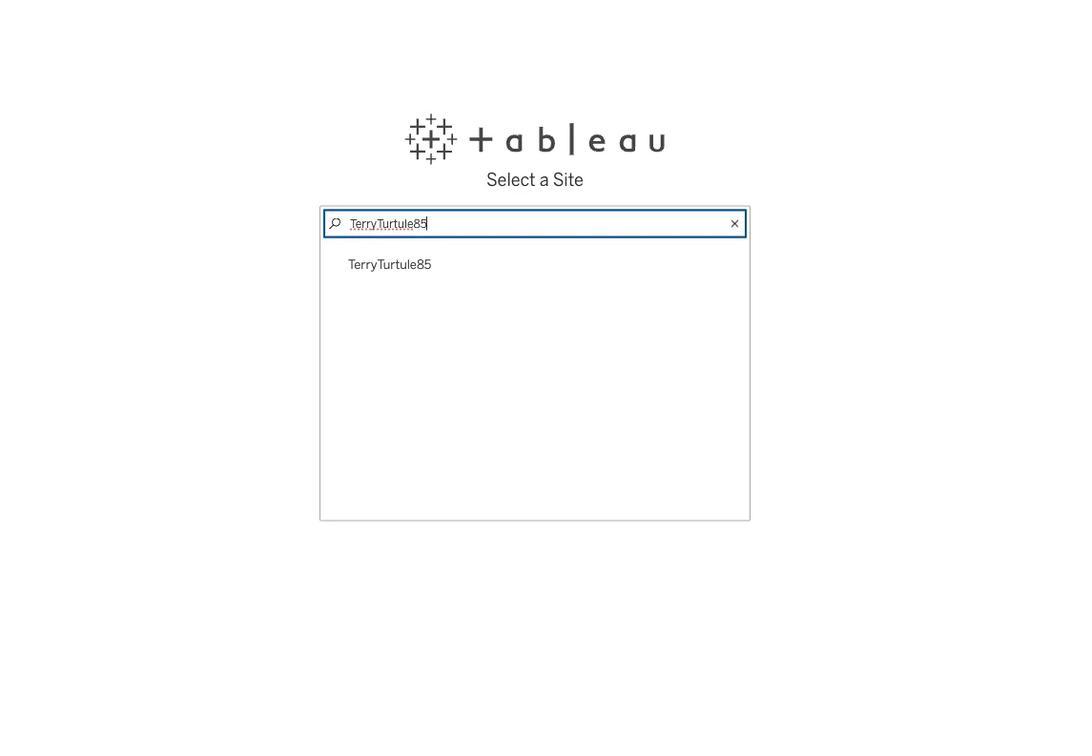 Task type: locate. For each thing, give the bounding box(es) containing it.
select
[[487, 169, 536, 190]]

site
[[553, 169, 584, 190]]

terryturtule85
[[348, 256, 432, 272]]

tableau logo image
[[403, 111, 668, 166]]

Type to search for a site text field
[[324, 209, 747, 238]]

a
[[540, 169, 549, 190]]



Task type: describe. For each thing, give the bounding box(es) containing it.
select a site
[[487, 169, 584, 190]]



Task type: vqa. For each thing, say whether or not it's contained in the screenshot.
the Extension option
no



